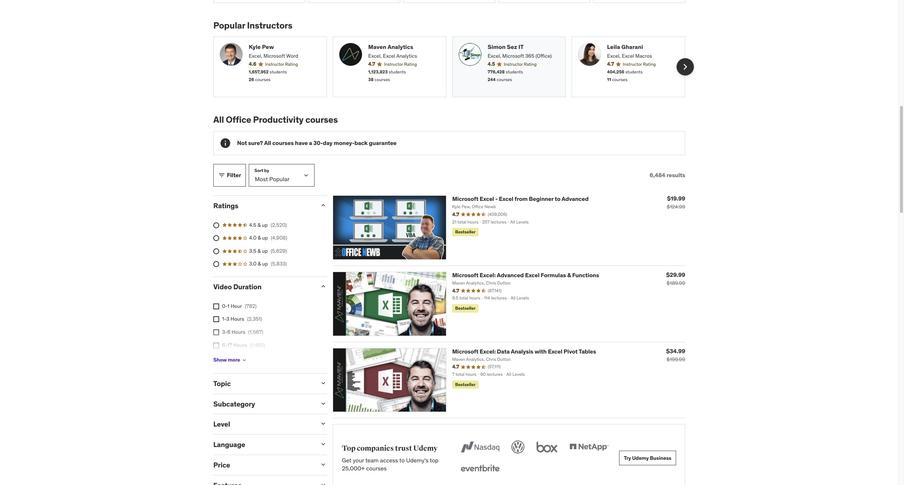 Task type: describe. For each thing, give the bounding box(es) containing it.
ratings
[[214, 201, 239, 210]]

simon
[[488, 43, 506, 51]]

hours for 6-17 hours
[[234, 342, 247, 349]]

6-
[[222, 342, 227, 349]]

excel left the -
[[480, 195, 495, 203]]

money-
[[334, 139, 355, 147]]

small image for level
[[320, 421, 327, 428]]

excel, for leila
[[608, 53, 621, 59]]

hours for 1-3 hours
[[231, 316, 244, 323]]

$19.99
[[668, 195, 686, 202]]

price button
[[214, 461, 314, 470]]

word
[[287, 53, 299, 59]]

video duration
[[214, 283, 262, 291]]

video
[[214, 283, 232, 291]]

popular instructors
[[214, 20, 293, 31]]

courses for 26
[[255, 77, 271, 82]]

(2,520)
[[271, 222, 287, 228]]

maven analytics link
[[369, 43, 441, 51]]

filter
[[227, 172, 241, 179]]

& for 3.5
[[258, 248, 261, 254]]

0-
[[222, 303, 228, 310]]

(4,908)
[[271, 235, 288, 241]]

formulas
[[541, 272, 567, 279]]

kyle pew excel, microsoft word
[[249, 43, 299, 59]]

courses for productivity
[[306, 114, 338, 125]]

& for 3.0
[[258, 261, 261, 267]]

level button
[[214, 420, 314, 429]]

0-1 hour (782)
[[222, 303, 257, 310]]

try udemy business link
[[620, 451, 677, 466]]

(1,567)
[[248, 329, 264, 336]]

carousel element
[[214, 37, 695, 97]]

1 horizontal spatial all
[[264, 139, 271, 147]]

excel: for advanced
[[480, 272, 496, 279]]

(5,629)
[[271, 248, 287, 254]]

1
[[228, 303, 230, 310]]

instructor rating for pew
[[265, 62, 298, 67]]

0 horizontal spatial all
[[214, 114, 224, 125]]

microsoft excel: data analysis with excel pivot tables
[[453, 348, 597, 355]]

filter button
[[214, 164, 246, 187]]

try
[[625, 455, 632, 462]]

courses for 11
[[613, 77, 628, 82]]

4.6
[[249, 61, 257, 67]]

pew
[[262, 43, 274, 51]]

show more button
[[214, 353, 248, 368]]

popular instructors element
[[214, 20, 695, 97]]

microsoft excel: advanced excel formulas & functions
[[453, 272, 600, 279]]

small image for video duration
[[320, 283, 327, 290]]

results
[[667, 172, 686, 179]]

instructor for analytics
[[384, 62, 403, 67]]

your
[[353, 457, 364, 464]]

4.7 for leila gharani
[[608, 61, 615, 67]]

companies
[[357, 444, 394, 453]]

excel for excel:
[[526, 272, 540, 279]]

(office)
[[536, 53, 552, 59]]

1 horizontal spatial to
[[555, 195, 561, 203]]

topic
[[214, 379, 231, 388]]

more
[[228, 357, 240, 364]]

excel, for kyle
[[249, 53, 263, 59]]

5 small image from the top
[[320, 482, 327, 486]]

back
[[355, 139, 368, 147]]

guarantee
[[369, 139, 397, 147]]

sure?
[[248, 139, 263, 147]]

4.0 & up (4,908)
[[249, 235, 288, 241]]

students for analytics
[[389, 69, 406, 75]]

& right formulas
[[568, 272, 572, 279]]

ratings button
[[214, 201, 314, 210]]

small image for price
[[320, 461, 327, 469]]

level
[[214, 420, 230, 429]]

up for 3.5 & up
[[262, 248, 268, 254]]

subcategory
[[214, 400, 255, 409]]

$29.99
[[667, 271, 686, 279]]

3-6 hours (1,567)
[[222, 329, 264, 336]]

excel, inside "simon sez it excel, microsoft 365 (office)"
[[488, 53, 502, 59]]

excel for analytics
[[383, 53, 396, 59]]

$34.99 $199.99
[[667, 348, 686, 363]]

30-
[[314, 139, 323, 147]]

microsoft inside kyle pew excel, microsoft word
[[264, 53, 285, 59]]

macros
[[636, 53, 653, 59]]

leila
[[608, 43, 621, 51]]

students for sez
[[506, 69, 524, 75]]

xsmall image for 1-
[[214, 317, 219, 323]]

small image for ratings
[[320, 202, 327, 209]]

excel for gharani
[[622, 53, 635, 59]]

1,657,952
[[249, 69, 269, 75]]

tables
[[579, 348, 597, 355]]

video duration button
[[214, 283, 314, 291]]

get
[[342, 457, 352, 464]]

38
[[369, 77, 374, 82]]

6,484 results
[[650, 172, 686, 179]]

excel right with
[[548, 348, 563, 355]]

1,123,823 students 38 courses
[[369, 69, 406, 82]]

365
[[526, 53, 535, 59]]

data
[[497, 348, 510, 355]]

up for 4.5 & up
[[262, 222, 268, 228]]

nasdaq image
[[460, 440, 502, 456]]

4.5 for 4.5 & up (2,520)
[[249, 222, 257, 228]]

microsoft for microsoft excel: advanced excel formulas & functions
[[453, 272, 479, 279]]

$19.99 $124.99
[[667, 195, 686, 210]]

4.5 & up (2,520)
[[249, 222, 287, 228]]

1,123,823
[[369, 69, 388, 75]]

instructors
[[247, 20, 293, 31]]

xsmall image for 0-
[[214, 304, 219, 310]]

all office productivity courses
[[214, 114, 338, 125]]

courses for 38
[[375, 77, 390, 82]]

kyle
[[249, 43, 261, 51]]

small image inside filter button
[[218, 172, 226, 179]]

leila gharani link
[[608, 43, 680, 51]]

-
[[496, 195, 498, 203]]

kyle pew link
[[249, 43, 321, 51]]

xsmall image inside show more button
[[242, 358, 248, 363]]

instructor rating for sez
[[504, 62, 537, 67]]

box image
[[535, 440, 560, 456]]

to inside 'top companies trust udemy get your team access to udemy's top 25,000+ courses'
[[400, 457, 405, 464]]

6
[[227, 329, 231, 336]]



Task type: vqa. For each thing, say whether or not it's contained in the screenshot.


Task type: locate. For each thing, give the bounding box(es) containing it.
xsmall image left 0-
[[214, 304, 219, 310]]

pivot
[[564, 348, 578, 355]]

small image for topic
[[320, 380, 327, 387]]

17+ hours
[[222, 355, 245, 362]]

to right beginner
[[555, 195, 561, 203]]

2 instructor rating from the left
[[384, 62, 417, 67]]

hours for 3-6 hours
[[232, 329, 246, 336]]

0 vertical spatial xsmall image
[[214, 343, 219, 349]]

instructor rating down the 365
[[504, 62, 537, 67]]

1 vertical spatial to
[[400, 457, 405, 464]]

hours right 3
[[231, 316, 244, 323]]

& right 3.5
[[258, 248, 261, 254]]

topic button
[[214, 379, 314, 388]]

excel left formulas
[[526, 272, 540, 279]]

& for 4.0
[[258, 235, 261, 241]]

microsoft inside "simon sez it excel, microsoft 365 (office)"
[[503, 53, 525, 59]]

business
[[651, 455, 672, 462]]

to down "trust"
[[400, 457, 405, 464]]

1 4.7 from the left
[[369, 61, 376, 67]]

2 up from the top
[[262, 235, 268, 241]]

1 rating from the left
[[285, 62, 298, 67]]

students right 1,123,823
[[389, 69, 406, 75]]

analytics right maven
[[388, 43, 414, 51]]

instructor down leila gharani excel, excel macros
[[624, 62, 643, 67]]

students right the 1,657,952
[[270, 69, 287, 75]]

up up 4.0 & up (4,908)
[[262, 222, 268, 228]]

students inside '404,256 students 11 courses'
[[626, 69, 643, 75]]

courses down 1,123,823
[[375, 77, 390, 82]]

it
[[519, 43, 524, 51]]

4.7 for maven analytics
[[369, 61, 376, 67]]

xsmall image left 6-
[[214, 343, 219, 349]]

instructor rating down word
[[265, 62, 298, 67]]

up for 4.0 & up
[[262, 235, 268, 241]]

2 instructor from the left
[[384, 62, 403, 67]]

rating for leila gharani
[[644, 62, 657, 67]]

courses down team
[[367, 465, 387, 472]]

1 horizontal spatial advanced
[[562, 195, 589, 203]]

4.7 up 1,123,823
[[369, 61, 376, 67]]

6,484
[[650, 172, 666, 179]]

3
[[226, 316, 229, 323]]

4 instructor rating from the left
[[624, 62, 657, 67]]

small image
[[320, 380, 327, 387], [320, 400, 327, 408], [320, 421, 327, 428], [320, 441, 327, 448], [320, 482, 327, 486]]

excel right the -
[[499, 195, 514, 203]]

2 4.7 from the left
[[608, 61, 615, 67]]

small image for subcategory
[[320, 400, 327, 408]]

4 instructor from the left
[[624, 62, 643, 67]]

courses inside 'top companies trust udemy get your team access to udemy's top 25,000+ courses'
[[367, 465, 387, 472]]

show
[[214, 357, 227, 364]]

3 xsmall image from the top
[[214, 330, 219, 336]]

analytics
[[388, 43, 414, 51], [397, 53, 417, 59]]

microsoft for microsoft excel: data analysis with excel pivot tables
[[453, 348, 479, 355]]

courses for 244
[[497, 77, 513, 82]]

17
[[227, 342, 232, 349]]

courses down the 1,657,952
[[255, 77, 271, 82]]

excel, inside leila gharani excel, excel macros
[[608, 53, 621, 59]]

3 instructor rating from the left
[[504, 62, 537, 67]]

3 students from the left
[[506, 69, 524, 75]]

4.5 up 776,428
[[488, 61, 496, 67]]

microsoft excel: advanced excel formulas & functions link
[[453, 272, 600, 279]]

0 vertical spatial analytics
[[388, 43, 414, 51]]

day
[[323, 139, 333, 147]]

1 up from the top
[[262, 222, 268, 228]]

6-17 hours (1,462)
[[222, 342, 265, 349]]

3.0
[[249, 261, 257, 267]]

maven
[[369, 43, 387, 51]]

excel,
[[249, 53, 263, 59], [369, 53, 382, 59], [488, 53, 502, 59], [608, 53, 621, 59]]

0 vertical spatial to
[[555, 195, 561, 203]]

language button
[[214, 441, 314, 449]]

excel
[[383, 53, 396, 59], [622, 53, 635, 59], [480, 195, 495, 203], [499, 195, 514, 203], [526, 272, 540, 279], [548, 348, 563, 355]]

776,428 students 244 courses
[[488, 69, 524, 82]]

students inside 1,657,952 students 26 courses
[[270, 69, 287, 75]]

courses inside 1,657,952 students 26 courses
[[255, 77, 271, 82]]

instructor for gharani
[[624, 62, 643, 67]]

instructor rating for gharani
[[624, 62, 657, 67]]

hours right 17+
[[232, 355, 245, 362]]

$199.99
[[667, 356, 686, 363]]

4 students from the left
[[626, 69, 643, 75]]

0 horizontal spatial 4.5
[[249, 222, 257, 228]]

instructor down kyle pew excel, microsoft word
[[265, 62, 284, 67]]

4.5
[[488, 61, 496, 67], [249, 222, 257, 228]]

404,256
[[608, 69, 625, 75]]

404,256 students 11 courses
[[608, 69, 643, 82]]

1 instructor from the left
[[265, 62, 284, 67]]

volkswagen image
[[511, 440, 527, 456]]

eventbrite image
[[460, 462, 502, 478]]

244
[[488, 77, 496, 82]]

next image
[[680, 61, 692, 73]]

0 vertical spatial advanced
[[562, 195, 589, 203]]

instructor rating
[[265, 62, 298, 67], [384, 62, 417, 67], [504, 62, 537, 67], [624, 62, 657, 67]]

xsmall image right more at the bottom of page
[[242, 358, 248, 363]]

excel inside maven analytics excel, excel analytics
[[383, 53, 396, 59]]

3.5
[[249, 248, 257, 254]]

up right 3.5
[[262, 248, 268, 254]]

udemy up udemy's
[[414, 444, 438, 453]]

1 vertical spatial excel:
[[480, 348, 496, 355]]

up
[[262, 222, 268, 228], [262, 235, 268, 241], [262, 248, 268, 254], [262, 261, 268, 267]]

excel, inside kyle pew excel, microsoft word
[[249, 53, 263, 59]]

1 excel, from the left
[[249, 53, 263, 59]]

xsmall image left 3-
[[214, 330, 219, 336]]

microsoft excel: data analysis with excel pivot tables link
[[453, 348, 597, 355]]

courses up 30-
[[306, 114, 338, 125]]

6,484 results status
[[650, 172, 686, 179]]

xsmall image left 1-
[[214, 317, 219, 323]]

rating down macros
[[644, 62, 657, 67]]

4.7
[[369, 61, 376, 67], [608, 61, 615, 67]]

$124.99
[[667, 204, 686, 210]]

4.0
[[249, 235, 257, 241]]

2 excel, from the left
[[369, 53, 382, 59]]

& for 4.5
[[258, 222, 261, 228]]

udemy
[[414, 444, 438, 453], [633, 455, 649, 462]]

3 up from the top
[[262, 248, 268, 254]]

1 horizontal spatial 4.5
[[488, 61, 496, 67]]

udemy inside 'top companies trust udemy get your team access to udemy's top 25,000+ courses'
[[414, 444, 438, 453]]

courses for all
[[273, 139, 294, 147]]

4.5 for 4.5
[[488, 61, 496, 67]]

1 horizontal spatial xsmall image
[[242, 358, 248, 363]]

excel, down the simon
[[488, 53, 502, 59]]

xsmall image for 3-
[[214, 330, 219, 336]]

& right "3.0"
[[258, 261, 261, 267]]

students right 776,428
[[506, 69, 524, 75]]

courses inside the 1,123,823 students 38 courses
[[375, 77, 390, 82]]

small image for language
[[320, 441, 327, 448]]

trust
[[395, 444, 412, 453]]

students inside 776,428 students 244 courses
[[506, 69, 524, 75]]

0 horizontal spatial udemy
[[414, 444, 438, 453]]

1 vertical spatial xsmall image
[[242, 358, 248, 363]]

up for 3.0 & up
[[262, 261, 268, 267]]

students inside the 1,123,823 students 38 courses
[[389, 69, 406, 75]]

1-3 hours (2,351)
[[222, 316, 262, 323]]

sez
[[507, 43, 518, 51]]

3.0 & up (5,833)
[[249, 261, 287, 267]]

rating down word
[[285, 62, 298, 67]]

26
[[249, 77, 254, 82]]

netapp image
[[569, 440, 611, 456]]

3.5 & up (5,629)
[[249, 248, 287, 254]]

excel inside leila gharani excel, excel macros
[[622, 53, 635, 59]]

1 students from the left
[[270, 69, 287, 75]]

1 vertical spatial 4.5
[[249, 222, 257, 228]]

0 horizontal spatial to
[[400, 457, 405, 464]]

1 excel: from the top
[[480, 272, 496, 279]]

xsmall image
[[214, 343, 219, 349], [242, 358, 248, 363]]

instructor rating down macros
[[624, 62, 657, 67]]

0 horizontal spatial xsmall image
[[214, 343, 219, 349]]

students for gharani
[[626, 69, 643, 75]]

productivity
[[253, 114, 304, 125]]

(2,351)
[[247, 316, 262, 323]]

microsoft for microsoft excel - excel from beginner to advanced
[[453, 195, 479, 203]]

25,000+
[[342, 465, 365, 472]]

udemy right try
[[633, 455, 649, 462]]

4 small image from the top
[[320, 441, 327, 448]]

(1,462)
[[250, 342, 265, 349]]

functions
[[573, 272, 600, 279]]

microsoft excel - excel from beginner to advanced link
[[453, 195, 589, 203]]

4 up from the top
[[262, 261, 268, 267]]

simon sez it excel, microsoft 365 (office)
[[488, 43, 552, 59]]

instructor rating down maven analytics excel, excel analytics
[[384, 62, 417, 67]]

instructor rating for analytics
[[384, 62, 417, 67]]

price
[[214, 461, 230, 470]]

1 vertical spatial advanced
[[497, 272, 524, 279]]

4.5 inside carousel element
[[488, 61, 496, 67]]

0 vertical spatial all
[[214, 114, 224, 125]]

up right 4.0
[[262, 235, 268, 241]]

2 excel: from the top
[[480, 348, 496, 355]]

& right 4.0
[[258, 235, 261, 241]]

& up 4.0 & up (4,908)
[[258, 222, 261, 228]]

courses inside 776,428 students 244 courses
[[497, 77, 513, 82]]

(5,833)
[[271, 261, 287, 267]]

students right 404,256
[[626, 69, 643, 75]]

rating down "maven analytics" link at the top of the page
[[405, 62, 417, 67]]

courses down 404,256
[[613, 77, 628, 82]]

excel, up '4.6'
[[249, 53, 263, 59]]

excel, for maven
[[369, 53, 382, 59]]

hours right 17
[[234, 342, 247, 349]]

rating for simon sez it
[[524, 62, 537, 67]]

students for pew
[[270, 69, 287, 75]]

3-
[[222, 329, 227, 336]]

0 vertical spatial excel:
[[480, 272, 496, 279]]

1 small image from the top
[[320, 380, 327, 387]]

students
[[270, 69, 287, 75], [389, 69, 406, 75], [506, 69, 524, 75], [626, 69, 643, 75]]

1 horizontal spatial udemy
[[633, 455, 649, 462]]

0 horizontal spatial advanced
[[497, 272, 524, 279]]

3 excel, from the left
[[488, 53, 502, 59]]

team
[[366, 457, 379, 464]]

2 rating from the left
[[405, 62, 417, 67]]

instructor for pew
[[265, 62, 284, 67]]

1-
[[222, 316, 226, 323]]

top
[[430, 457, 439, 464]]

simon sez it link
[[488, 43, 560, 51]]

0 vertical spatial udemy
[[414, 444, 438, 453]]

excel, down maven
[[369, 53, 382, 59]]

0 horizontal spatial 4.7
[[369, 61, 376, 67]]

2 students from the left
[[389, 69, 406, 75]]

excel down maven
[[383, 53, 396, 59]]

hours
[[231, 316, 244, 323], [232, 329, 246, 336], [234, 342, 247, 349], [232, 355, 245, 362]]

17+
[[222, 355, 230, 362]]

excel, down leila
[[608, 53, 621, 59]]

3 instructor from the left
[[504, 62, 523, 67]]

(782)
[[245, 303, 257, 310]]

4 rating from the left
[[644, 62, 657, 67]]

1 vertical spatial udemy
[[633, 455, 649, 462]]

up right "3.0"
[[262, 261, 268, 267]]

0 vertical spatial 4.5
[[488, 61, 496, 67]]

instructor for sez
[[504, 62, 523, 67]]

excel, inside maven analytics excel, excel analytics
[[369, 53, 382, 59]]

all left office
[[214, 114, 224, 125]]

excel: for data
[[480, 348, 496, 355]]

4.7 up 404,256
[[608, 61, 615, 67]]

not sure? all courses have a 30-day money-back guarantee
[[237, 139, 397, 147]]

4.5 up 4.0
[[249, 222, 257, 228]]

1 horizontal spatial 4.7
[[608, 61, 615, 67]]

rating down the 365
[[524, 62, 537, 67]]

hours right 6
[[232, 329, 246, 336]]

instructor down maven analytics excel, excel analytics
[[384, 62, 403, 67]]

maven analytics excel, excel analytics
[[369, 43, 417, 59]]

1 instructor rating from the left
[[265, 62, 298, 67]]

1 xsmall image from the top
[[214, 304, 219, 310]]

xsmall image
[[214, 304, 219, 310], [214, 317, 219, 323], [214, 330, 219, 336]]

excel for excel
[[499, 195, 514, 203]]

courses inside '404,256 students 11 courses'
[[613, 77, 628, 82]]

excel down "gharani"
[[622, 53, 635, 59]]

2 small image from the top
[[320, 400, 327, 408]]

analytics down "maven analytics" link at the top of the page
[[397, 53, 417, 59]]

instructor up 776,428 students 244 courses
[[504, 62, 523, 67]]

rating for maven analytics
[[405, 62, 417, 67]]

excel:
[[480, 272, 496, 279], [480, 348, 496, 355]]

776,428
[[488, 69, 505, 75]]

3 small image from the top
[[320, 421, 327, 428]]

top
[[342, 444, 356, 453]]

all right sure?
[[264, 139, 271, 147]]

small image
[[218, 172, 226, 179], [320, 202, 327, 209], [320, 283, 327, 290], [320, 461, 327, 469]]

$189.99
[[667, 280, 686, 287]]

$29.99 $189.99
[[667, 271, 686, 287]]

a
[[309, 139, 312, 147]]

courses down 776,428
[[497, 77, 513, 82]]

all
[[214, 114, 224, 125], [264, 139, 271, 147]]

1 vertical spatial xsmall image
[[214, 317, 219, 323]]

rating for kyle pew
[[285, 62, 298, 67]]

3 rating from the left
[[524, 62, 537, 67]]

courses left have
[[273, 139, 294, 147]]

from
[[515, 195, 528, 203]]

beginner
[[529, 195, 554, 203]]

2 vertical spatial xsmall image
[[214, 330, 219, 336]]

4 excel, from the left
[[608, 53, 621, 59]]

rating
[[285, 62, 298, 67], [405, 62, 417, 67], [524, 62, 537, 67], [644, 62, 657, 67]]

0 vertical spatial xsmall image
[[214, 304, 219, 310]]

gharani
[[622, 43, 644, 51]]

1 vertical spatial analytics
[[397, 53, 417, 59]]

2 xsmall image from the top
[[214, 317, 219, 323]]

1 vertical spatial all
[[264, 139, 271, 147]]



